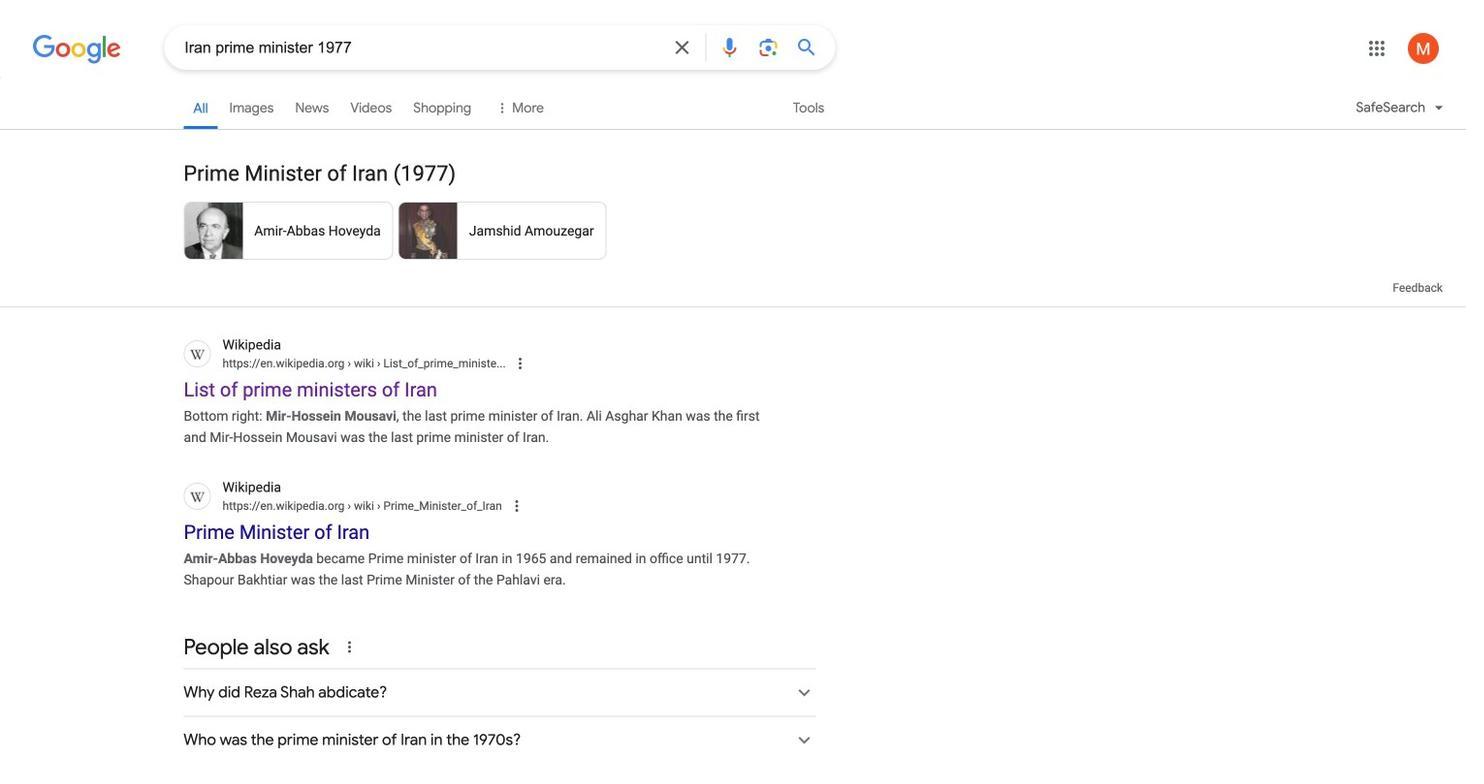 Task type: vqa. For each thing, say whether or not it's contained in the screenshot.
the 
no



Task type: locate. For each thing, give the bounding box(es) containing it.
navigation
[[0, 85, 1467, 141]]

search by voice image
[[718, 36, 741, 59]]

jamshid amouzegar image
[[399, 201, 458, 259]]

Search text field
[[185, 37, 659, 61]]

None text field
[[345, 499, 502, 513]]

None search field
[[0, 24, 835, 70]]

None text field
[[222, 355, 506, 372], [345, 357, 506, 371], [222, 497, 502, 515], [222, 355, 506, 372], [345, 357, 506, 371], [222, 497, 502, 515]]



Task type: describe. For each thing, give the bounding box(es) containing it.
amir-abbas hoveyda image
[[185, 201, 243, 259]]

google image
[[32, 35, 121, 64]]

search by image image
[[757, 36, 780, 59]]



